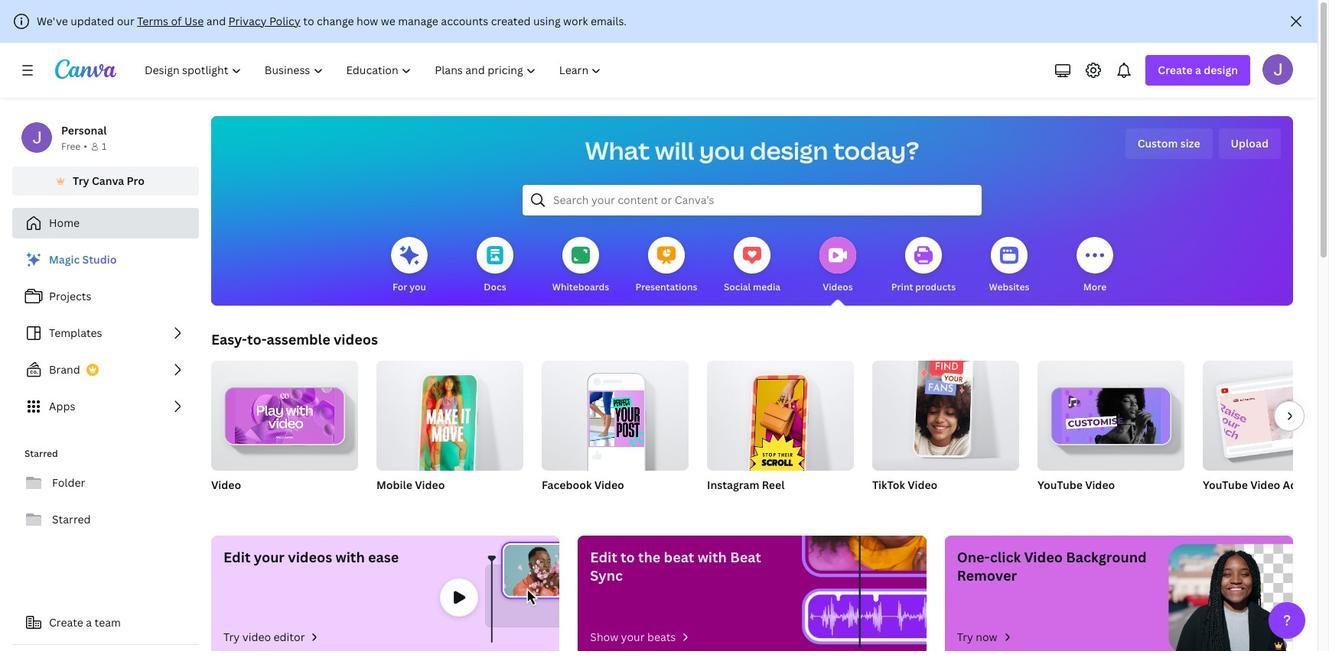 Task type: describe. For each thing, give the bounding box(es) containing it.
video inside video group
[[211, 478, 241, 493]]

create for create a team
[[49, 616, 83, 631]]

beats
[[647, 631, 676, 645]]

create a team
[[49, 616, 121, 631]]

show
[[590, 631, 618, 645]]

free
[[61, 140, 81, 153]]

group for mobile video
[[376, 355, 523, 480]]

upload
[[1231, 136, 1269, 151]]

0 vertical spatial starred
[[24, 448, 58, 461]]

youtube video group
[[1038, 355, 1185, 513]]

tiktok
[[872, 478, 905, 493]]

create a design button
[[1146, 55, 1250, 86]]

mobile video group
[[376, 355, 523, 513]]

jacob simon image
[[1263, 54, 1293, 85]]

more
[[1083, 281, 1107, 294]]

docs
[[484, 281, 506, 294]]

docs button
[[477, 227, 513, 306]]

for you button
[[391, 227, 428, 306]]

instagram
[[707, 478, 759, 493]]

folder link
[[12, 468, 199, 499]]

emails.
[[591, 14, 627, 28]]

home link
[[12, 208, 199, 239]]

youtube video ad
[[1203, 478, 1297, 493]]

ad
[[1283, 478, 1297, 493]]

print products
[[891, 281, 956, 294]]

top level navigation element
[[135, 55, 615, 86]]

of
[[171, 14, 182, 28]]

free •
[[61, 140, 87, 153]]

team
[[95, 616, 121, 631]]

social media
[[724, 281, 781, 294]]

a for team
[[86, 616, 92, 631]]

youtube for youtube video
[[1038, 478, 1083, 493]]

projects
[[49, 289, 91, 304]]

try inside button
[[73, 174, 89, 188]]

and
[[206, 14, 226, 28]]

instagram reel group
[[707, 355, 854, 513]]

1
[[102, 140, 107, 153]]

personal
[[61, 123, 107, 138]]

beat
[[664, 549, 694, 567]]

social media button
[[724, 227, 781, 306]]

1 vertical spatial design
[[750, 134, 828, 167]]

video for youtube video ad
[[1250, 478, 1280, 493]]

video for tiktok video
[[908, 478, 938, 493]]

brand
[[49, 363, 80, 377]]

media
[[753, 281, 781, 294]]

presentations button
[[636, 227, 698, 306]]

projects link
[[12, 282, 199, 312]]

updated
[[71, 14, 114, 28]]

easy-to-assemble videos
[[211, 331, 378, 349]]

to inside edit to the beat with beat sync
[[621, 549, 635, 567]]

videos
[[823, 281, 853, 294]]

list containing magic studio
[[12, 245, 199, 422]]

edit your videos with ease
[[223, 549, 399, 567]]

create for create a design
[[1158, 63, 1193, 77]]

use
[[184, 14, 204, 28]]

edit for edit your videos with ease
[[223, 549, 251, 567]]

video for mobile video
[[415, 478, 445, 493]]

change
[[317, 14, 354, 28]]

1 with from the left
[[336, 549, 365, 567]]

instagram reel
[[707, 478, 785, 493]]

how
[[357, 14, 378, 28]]

websites
[[989, 281, 1030, 294]]

templates link
[[12, 318, 199, 349]]

whiteboards
[[552, 281, 609, 294]]

edit to the beat with beat sync
[[590, 549, 761, 585]]

group for tiktok video
[[872, 352, 1019, 471]]

•
[[84, 140, 87, 153]]

0 vertical spatial you
[[699, 134, 745, 167]]

we've updated our terms of use and privacy policy to change how we manage accounts created using work emails.
[[37, 14, 627, 28]]

videos button
[[820, 227, 856, 306]]

video
[[242, 631, 271, 645]]

sync
[[590, 567, 623, 585]]

we've
[[37, 14, 68, 28]]

size
[[1181, 136, 1200, 151]]

to-
[[247, 331, 267, 349]]

beat
[[730, 549, 761, 567]]

0 horizontal spatial videos
[[288, 549, 332, 567]]

terms of use link
[[137, 14, 204, 28]]

Search search field
[[553, 186, 951, 215]]

home
[[49, 216, 80, 230]]

for you
[[393, 281, 426, 294]]

upload button
[[1219, 129, 1281, 159]]

our
[[117, 14, 134, 28]]

video inside one-click video background remover
[[1024, 549, 1063, 567]]



Task type: locate. For each thing, give the bounding box(es) containing it.
1 horizontal spatial a
[[1195, 63, 1201, 77]]

products
[[915, 281, 956, 294]]

you right for
[[410, 281, 426, 294]]

0 vertical spatial create
[[1158, 63, 1193, 77]]

create a design
[[1158, 63, 1238, 77]]

edit inside edit to the beat with beat sync
[[590, 549, 617, 567]]

try for edit your videos with ease
[[223, 631, 240, 645]]

remover
[[957, 567, 1017, 585]]

apps
[[49, 399, 75, 414]]

0 horizontal spatial a
[[86, 616, 92, 631]]

video inside tiktok video group
[[908, 478, 938, 493]]

design left jacob simon image
[[1204, 63, 1238, 77]]

facebook video group
[[542, 355, 689, 513]]

canva
[[92, 174, 124, 188]]

a inside button
[[86, 616, 92, 631]]

try left canva
[[73, 174, 89, 188]]

2 youtube from the left
[[1203, 478, 1248, 493]]

try canva pro button
[[12, 167, 199, 196]]

edit for edit to the beat with beat sync
[[590, 549, 617, 567]]

whiteboards button
[[552, 227, 609, 306]]

magic
[[49, 253, 80, 267]]

group
[[872, 352, 1019, 471], [211, 355, 358, 471], [376, 355, 523, 480], [542, 355, 689, 471], [707, 355, 854, 480], [1038, 355, 1185, 471], [1203, 361, 1329, 471]]

studio
[[82, 253, 117, 267]]

assemble
[[267, 331, 330, 349]]

group for instagram reel
[[707, 355, 854, 480]]

edit
[[223, 549, 251, 567], [590, 549, 617, 567]]

mobile video
[[376, 478, 445, 493]]

1 horizontal spatial to
[[621, 549, 635, 567]]

show your beats
[[590, 631, 676, 645]]

1 horizontal spatial edit
[[590, 549, 617, 567]]

we
[[381, 14, 395, 28]]

easy-
[[211, 331, 247, 349]]

video
[[211, 478, 241, 493], [415, 478, 445, 493], [594, 478, 624, 493], [908, 478, 938, 493], [1085, 478, 1115, 493], [1250, 478, 1280, 493], [1024, 549, 1063, 567]]

1 horizontal spatial youtube
[[1203, 478, 1248, 493]]

videos right assemble in the left of the page
[[334, 331, 378, 349]]

using
[[533, 14, 561, 28]]

pro
[[127, 174, 145, 188]]

youtube
[[1038, 478, 1083, 493], [1203, 478, 1248, 493]]

tiktok video group
[[872, 352, 1019, 513]]

0 vertical spatial videos
[[334, 331, 378, 349]]

with left ease
[[336, 549, 365, 567]]

create left 'team'
[[49, 616, 83, 631]]

a up size
[[1195, 63, 1201, 77]]

videos
[[334, 331, 378, 349], [288, 549, 332, 567]]

social
[[724, 281, 751, 294]]

1 horizontal spatial design
[[1204, 63, 1238, 77]]

a for design
[[1195, 63, 1201, 77]]

1 edit from the left
[[223, 549, 251, 567]]

group for facebook video
[[542, 355, 689, 471]]

brand link
[[12, 355, 199, 386]]

the
[[638, 549, 661, 567]]

1 horizontal spatial with
[[698, 549, 727, 567]]

video for facebook video
[[594, 478, 624, 493]]

to
[[303, 14, 314, 28], [621, 549, 635, 567]]

0 horizontal spatial youtube
[[1038, 478, 1083, 493]]

try left now
[[957, 631, 973, 645]]

0 horizontal spatial try
[[73, 174, 89, 188]]

video inside youtube video ad group
[[1250, 478, 1280, 493]]

create up custom size on the right
[[1158, 63, 1193, 77]]

you
[[699, 134, 745, 167], [410, 281, 426, 294]]

folder button
[[12, 468, 199, 499]]

create inside dropdown button
[[1158, 63, 1193, 77]]

your for beats
[[621, 631, 645, 645]]

starred inside button
[[52, 513, 91, 527]]

1 vertical spatial your
[[621, 631, 645, 645]]

custom size button
[[1125, 129, 1213, 159]]

websites button
[[989, 227, 1030, 306]]

1 horizontal spatial your
[[621, 631, 645, 645]]

2 horizontal spatial try
[[957, 631, 973, 645]]

create inside button
[[49, 616, 83, 631]]

work
[[563, 14, 588, 28]]

with
[[336, 549, 365, 567], [698, 549, 727, 567]]

None search field
[[523, 185, 982, 216]]

your for videos
[[254, 549, 285, 567]]

you right the 'will'
[[699, 134, 745, 167]]

will
[[655, 134, 694, 167]]

0 vertical spatial to
[[303, 14, 314, 28]]

a
[[1195, 63, 1201, 77], [86, 616, 92, 631]]

presentations
[[636, 281, 698, 294]]

create a team button
[[12, 608, 199, 639]]

with inside edit to the beat with beat sync
[[698, 549, 727, 567]]

magic studio
[[49, 253, 117, 267]]

starred button
[[12, 505, 199, 536]]

print
[[891, 281, 913, 294]]

video inside mobile video group
[[415, 478, 445, 493]]

youtube video ad group
[[1203, 361, 1329, 513]]

for
[[393, 281, 407, 294]]

1 horizontal spatial try
[[223, 631, 240, 645]]

print products button
[[891, 227, 956, 306]]

list
[[12, 245, 199, 422]]

try for one-click video background remover
[[957, 631, 973, 645]]

one-
[[957, 549, 990, 567]]

videos left ease
[[288, 549, 332, 567]]

0 vertical spatial design
[[1204, 63, 1238, 77]]

privacy
[[229, 14, 267, 28]]

try left video
[[223, 631, 240, 645]]

1 horizontal spatial create
[[1158, 63, 1193, 77]]

0 vertical spatial a
[[1195, 63, 1201, 77]]

click
[[990, 549, 1021, 567]]

2 with from the left
[[698, 549, 727, 567]]

1 vertical spatial videos
[[288, 549, 332, 567]]

templates
[[49, 326, 102, 341]]

reel
[[762, 478, 785, 493]]

video inside facebook video group
[[594, 478, 624, 493]]

a left 'team'
[[86, 616, 92, 631]]

try video editor
[[223, 631, 305, 645]]

youtube video
[[1038, 478, 1115, 493]]

more button
[[1077, 227, 1113, 306]]

today?
[[833, 134, 919, 167]]

a inside dropdown button
[[1195, 63, 1201, 77]]

0 horizontal spatial your
[[254, 549, 285, 567]]

0 horizontal spatial design
[[750, 134, 828, 167]]

1 horizontal spatial videos
[[334, 331, 378, 349]]

tiktok video
[[872, 478, 938, 493]]

custom
[[1138, 136, 1178, 151]]

2 edit from the left
[[590, 549, 617, 567]]

with right beat at bottom
[[698, 549, 727, 567]]

starred
[[24, 448, 58, 461], [52, 513, 91, 527]]

ease
[[368, 549, 399, 567]]

folder
[[52, 476, 85, 491]]

policy
[[269, 14, 301, 28]]

terms
[[137, 14, 168, 28]]

video for youtube video
[[1085, 478, 1115, 493]]

now
[[976, 631, 998, 645]]

1 vertical spatial to
[[621, 549, 635, 567]]

0 horizontal spatial to
[[303, 14, 314, 28]]

starred down folder
[[52, 513, 91, 527]]

1 vertical spatial a
[[86, 616, 92, 631]]

to right "policy"
[[303, 14, 314, 28]]

starred up folder
[[24, 448, 58, 461]]

design up search search box at top
[[750, 134, 828, 167]]

1 youtube from the left
[[1038, 478, 1083, 493]]

created
[[491, 14, 531, 28]]

design inside create a design dropdown button
[[1204, 63, 1238, 77]]

0 horizontal spatial with
[[336, 549, 365, 567]]

you inside button
[[410, 281, 426, 294]]

what
[[585, 134, 650, 167]]

1 vertical spatial starred
[[52, 513, 91, 527]]

starred link
[[12, 505, 199, 536]]

0 horizontal spatial edit
[[223, 549, 251, 567]]

background
[[1066, 549, 1147, 567]]

editor
[[274, 631, 305, 645]]

custom size
[[1138, 136, 1200, 151]]

video inside youtube video group
[[1085, 478, 1115, 493]]

0 horizontal spatial you
[[410, 281, 426, 294]]

what will you design today?
[[585, 134, 919, 167]]

1 vertical spatial you
[[410, 281, 426, 294]]

facebook video
[[542, 478, 624, 493]]

facebook
[[542, 478, 592, 493]]

youtube for youtube video ad
[[1203, 478, 1248, 493]]

0 vertical spatial your
[[254, 549, 285, 567]]

1 vertical spatial create
[[49, 616, 83, 631]]

1 horizontal spatial you
[[699, 134, 745, 167]]

0 horizontal spatial create
[[49, 616, 83, 631]]

group for youtube video ad
[[1203, 361, 1329, 471]]

try canva pro
[[73, 174, 145, 188]]

video group
[[211, 355, 358, 513]]

one-click video background remover
[[957, 549, 1147, 585]]

manage
[[398, 14, 438, 28]]

to left the
[[621, 549, 635, 567]]



Task type: vqa. For each thing, say whether or not it's contained in the screenshot.
the accounts
yes



